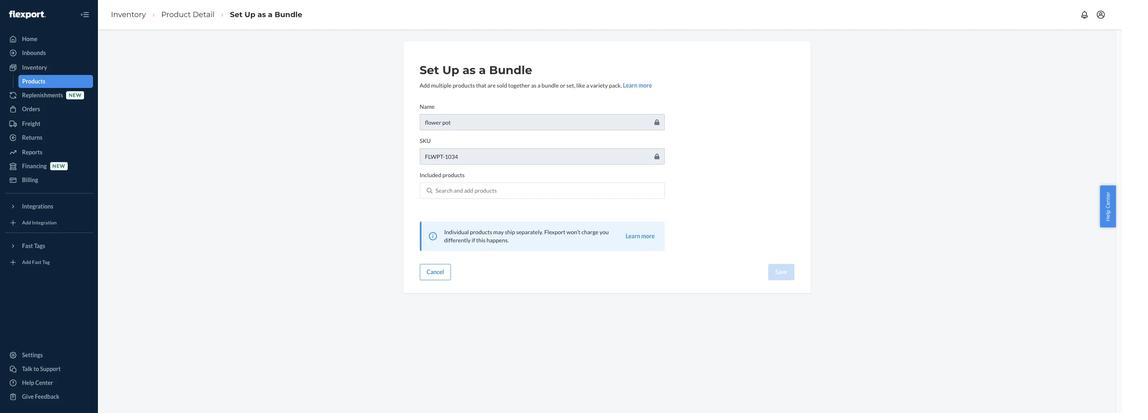 Task type: locate. For each thing, give the bounding box(es) containing it.
1 vertical spatial help
[[22, 380, 34, 387]]

1 horizontal spatial as
[[463, 63, 476, 77]]

help center
[[1105, 192, 1112, 222], [22, 380, 53, 387]]

0 vertical spatial new
[[69, 92, 82, 99]]

1 horizontal spatial set
[[420, 63, 439, 77]]

as inside breadcrumbs "navigation"
[[258, 10, 266, 19]]

0 horizontal spatial bundle
[[275, 10, 302, 19]]

1 horizontal spatial up
[[443, 63, 459, 77]]

bundle
[[542, 82, 559, 89]]

1 vertical spatial inventory link
[[5, 61, 93, 74]]

set up as a bundle inside breadcrumbs "navigation"
[[230, 10, 302, 19]]

add
[[420, 82, 430, 89], [22, 220, 31, 226], [22, 260, 31, 266]]

fast inside dropdown button
[[22, 243, 33, 250]]

new down reports link
[[52, 163, 65, 170]]

set inside breadcrumbs "navigation"
[[230, 10, 243, 19]]

1 vertical spatial bundle
[[489, 63, 532, 77]]

new for financing
[[52, 163, 65, 170]]

fast tags
[[22, 243, 45, 250]]

sku
[[420, 138, 431, 145]]

1 vertical spatial fast
[[32, 260, 41, 266]]

give
[[22, 394, 34, 401]]

set up as a bundle
[[230, 10, 302, 19], [420, 63, 532, 77]]

0 vertical spatial fast
[[22, 243, 33, 250]]

1 horizontal spatial bundle
[[489, 63, 532, 77]]

0 vertical spatial add
[[420, 82, 430, 89]]

new down 'products' link
[[69, 92, 82, 99]]

add fast tag
[[22, 260, 50, 266]]

may
[[494, 229, 504, 236]]

2 horizontal spatial as
[[531, 82, 537, 89]]

feedback
[[35, 394, 59, 401]]

set,
[[567, 82, 576, 89]]

set up multiple
[[420, 63, 439, 77]]

1 vertical spatial add
[[22, 220, 31, 226]]

1 vertical spatial more
[[642, 233, 655, 240]]

close navigation image
[[80, 10, 90, 20]]

separately.
[[516, 229, 543, 236]]

0 horizontal spatial as
[[258, 10, 266, 19]]

0 horizontal spatial help
[[22, 380, 34, 387]]

add for add multiple products that are sold together as a bundle or set, like a variety pack. learn more
[[420, 82, 430, 89]]

are
[[488, 82, 496, 89]]

product
[[161, 10, 191, 19]]

1 horizontal spatial new
[[69, 92, 82, 99]]

home link
[[5, 33, 93, 46]]

home
[[22, 36, 37, 42]]

a
[[268, 10, 273, 19], [479, 63, 486, 77], [538, 82, 541, 89], [587, 82, 589, 89]]

inventory
[[111, 10, 146, 19], [22, 64, 47, 71]]

0 horizontal spatial inventory link
[[5, 61, 93, 74]]

individual products may ship separately. flexport won't charge you differently if this happens.
[[444, 229, 609, 244]]

inventory link
[[111, 10, 146, 19], [5, 61, 93, 74]]

open notifications image
[[1080, 10, 1090, 20]]

1 horizontal spatial set up as a bundle
[[420, 63, 532, 77]]

learn
[[623, 82, 638, 89], [626, 233, 640, 240]]

individual
[[444, 229, 469, 236]]

0 vertical spatial help center
[[1105, 192, 1112, 222]]

fast left tags
[[22, 243, 33, 250]]

give feedback button
[[5, 391, 93, 404]]

as
[[258, 10, 266, 19], [463, 63, 476, 77], [531, 82, 537, 89]]

0 vertical spatial bundle
[[275, 10, 302, 19]]

products inside individual products may ship separately. flexport won't charge you differently if this happens.
[[470, 229, 492, 236]]

0 vertical spatial up
[[245, 10, 256, 19]]

1 horizontal spatial help
[[1105, 210, 1112, 222]]

detail
[[193, 10, 215, 19]]

products up the and
[[443, 172, 465, 179]]

add multiple products that are sold together as a bundle or set, like a variety pack. learn more
[[420, 82, 652, 89]]

learn more button
[[623, 82, 652, 90], [626, 233, 655, 241]]

0 vertical spatial set
[[230, 10, 243, 19]]

replenishments
[[22, 92, 63, 99]]

learn more button right pack.
[[623, 82, 652, 90]]

learn right you
[[626, 233, 640, 240]]

tags
[[34, 243, 45, 250]]

add left multiple
[[420, 82, 430, 89]]

0 vertical spatial inventory
[[111, 10, 146, 19]]

1 horizontal spatial center
[[1105, 192, 1112, 209]]

help center inside button
[[1105, 192, 1112, 222]]

0 horizontal spatial set
[[230, 10, 243, 19]]

search and add products
[[436, 187, 497, 194]]

center
[[1105, 192, 1112, 209], [35, 380, 53, 387]]

fast left tag
[[32, 260, 41, 266]]

1 vertical spatial set up as a bundle
[[420, 63, 532, 77]]

bundle
[[275, 10, 302, 19], [489, 63, 532, 77]]

learn more button right you
[[626, 233, 655, 241]]

set right detail
[[230, 10, 243, 19]]

1 horizontal spatial inventory link
[[111, 10, 146, 19]]

multiple
[[431, 82, 452, 89]]

learn right pack.
[[623, 82, 638, 89]]

learn more
[[626, 233, 655, 240]]

0 horizontal spatial inventory
[[22, 64, 47, 71]]

1 vertical spatial help center
[[22, 380, 53, 387]]

set
[[230, 10, 243, 19], [420, 63, 439, 77]]

0 horizontal spatial new
[[52, 163, 65, 170]]

0 vertical spatial learn
[[623, 82, 638, 89]]

flexport
[[545, 229, 566, 236]]

talk to support
[[22, 366, 61, 373]]

1 vertical spatial new
[[52, 163, 65, 170]]

0 horizontal spatial set up as a bundle
[[230, 10, 302, 19]]

breadcrumbs navigation
[[105, 3, 309, 27]]

help center link
[[5, 377, 93, 390]]

product detail
[[161, 10, 215, 19]]

None text field
[[420, 114, 665, 131]]

settings link
[[5, 349, 93, 363]]

2 vertical spatial as
[[531, 82, 537, 89]]

0 vertical spatial set up as a bundle
[[230, 10, 302, 19]]

products
[[453, 82, 475, 89], [443, 172, 465, 179], [475, 187, 497, 194], [470, 229, 492, 236]]

lock image
[[655, 119, 660, 126]]

help
[[1105, 210, 1112, 222], [22, 380, 34, 387]]

1 vertical spatial as
[[463, 63, 476, 77]]

0 horizontal spatial up
[[245, 10, 256, 19]]

won't
[[567, 229, 581, 236]]

0 vertical spatial center
[[1105, 192, 1112, 209]]

add down fast tags
[[22, 260, 31, 266]]

1 vertical spatial learn
[[626, 233, 640, 240]]

up
[[245, 10, 256, 19], [443, 63, 459, 77]]

support
[[40, 366, 61, 373]]

0 vertical spatial help
[[1105, 210, 1112, 222]]

1 horizontal spatial inventory
[[111, 10, 146, 19]]

0 vertical spatial inventory link
[[111, 10, 146, 19]]

1 horizontal spatial help center
[[1105, 192, 1112, 222]]

2 vertical spatial add
[[22, 260, 31, 266]]

None text field
[[420, 149, 665, 165]]

save button
[[769, 265, 795, 281]]

1 vertical spatial inventory
[[22, 64, 47, 71]]

name
[[420, 103, 435, 110]]

0 horizontal spatial center
[[35, 380, 53, 387]]

open account menu image
[[1096, 10, 1106, 20]]

0 vertical spatial as
[[258, 10, 266, 19]]

fast
[[22, 243, 33, 250], [32, 260, 41, 266]]

differently
[[444, 237, 471, 244]]

flexport logo image
[[9, 10, 46, 19]]

integrations button
[[5, 200, 93, 214]]

add left 'integration'
[[22, 220, 31, 226]]

up inside breadcrumbs "navigation"
[[245, 10, 256, 19]]

reports
[[22, 149, 42, 156]]

1 vertical spatial center
[[35, 380, 53, 387]]

integration
[[32, 220, 57, 226]]

search image
[[427, 188, 433, 194]]

inbounds
[[22, 49, 46, 56]]

products right add
[[475, 187, 497, 194]]

product detail link
[[161, 10, 215, 19]]

lock image
[[655, 153, 660, 160]]

products up this
[[470, 229, 492, 236]]

new
[[69, 92, 82, 99], [52, 163, 65, 170]]



Task type: describe. For each thing, give the bounding box(es) containing it.
billing link
[[5, 174, 93, 187]]

tag
[[42, 260, 50, 266]]

help center button
[[1101, 186, 1117, 228]]

variety
[[591, 82, 608, 89]]

financing
[[22, 163, 47, 170]]

billing
[[22, 177, 38, 184]]

orders
[[22, 106, 40, 113]]

products
[[22, 78, 45, 85]]

reports link
[[5, 146, 93, 159]]

that
[[476, 82, 487, 89]]

inventory inside breadcrumbs "navigation"
[[111, 10, 146, 19]]

returns link
[[5, 131, 93, 145]]

0 horizontal spatial help center
[[22, 380, 53, 387]]

inbounds link
[[5, 47, 93, 60]]

integrations
[[22, 203, 53, 210]]

cancel
[[427, 269, 444, 276]]

add integration
[[22, 220, 57, 226]]

settings
[[22, 352, 43, 359]]

orders link
[[5, 103, 93, 116]]

learn inside "learn more" button
[[626, 233, 640, 240]]

freight link
[[5, 118, 93, 131]]

like
[[577, 82, 585, 89]]

new for replenishments
[[69, 92, 82, 99]]

1 vertical spatial learn more button
[[626, 233, 655, 241]]

to
[[34, 366, 39, 373]]

talk
[[22, 366, 32, 373]]

help inside button
[[1105, 210, 1112, 222]]

add
[[464, 187, 474, 194]]

included products
[[420, 172, 465, 179]]

center inside button
[[1105, 192, 1112, 209]]

add for add integration
[[22, 220, 31, 226]]

sold
[[497, 82, 507, 89]]

save
[[776, 269, 788, 276]]

search
[[436, 187, 453, 194]]

add fast tag link
[[5, 256, 93, 269]]

add integration link
[[5, 217, 93, 230]]

give feedback
[[22, 394, 59, 401]]

or
[[560, 82, 566, 89]]

this
[[476, 237, 486, 244]]

included
[[420, 172, 441, 179]]

set up as a bundle link
[[230, 10, 302, 19]]

1 vertical spatial up
[[443, 63, 459, 77]]

products link
[[18, 75, 93, 88]]

charge
[[582, 229, 599, 236]]

happens.
[[487, 237, 509, 244]]

returns
[[22, 134, 42, 141]]

bundle inside breadcrumbs "navigation"
[[275, 10, 302, 19]]

a inside "navigation"
[[268, 10, 273, 19]]

more inside button
[[642, 233, 655, 240]]

and
[[454, 187, 463, 194]]

if
[[472, 237, 475, 244]]

cancel button
[[420, 265, 451, 281]]

talk to support button
[[5, 363, 93, 376]]

0 vertical spatial learn more button
[[623, 82, 652, 90]]

products left that
[[453, 82, 475, 89]]

1 vertical spatial set
[[420, 63, 439, 77]]

fast tags button
[[5, 240, 93, 253]]

add for add fast tag
[[22, 260, 31, 266]]

0 vertical spatial more
[[639, 82, 652, 89]]

you
[[600, 229, 609, 236]]

freight
[[22, 120, 40, 127]]

ship
[[505, 229, 515, 236]]

pack.
[[609, 82, 622, 89]]

together
[[508, 82, 530, 89]]



Task type: vqa. For each thing, say whether or not it's contained in the screenshot.
The
no



